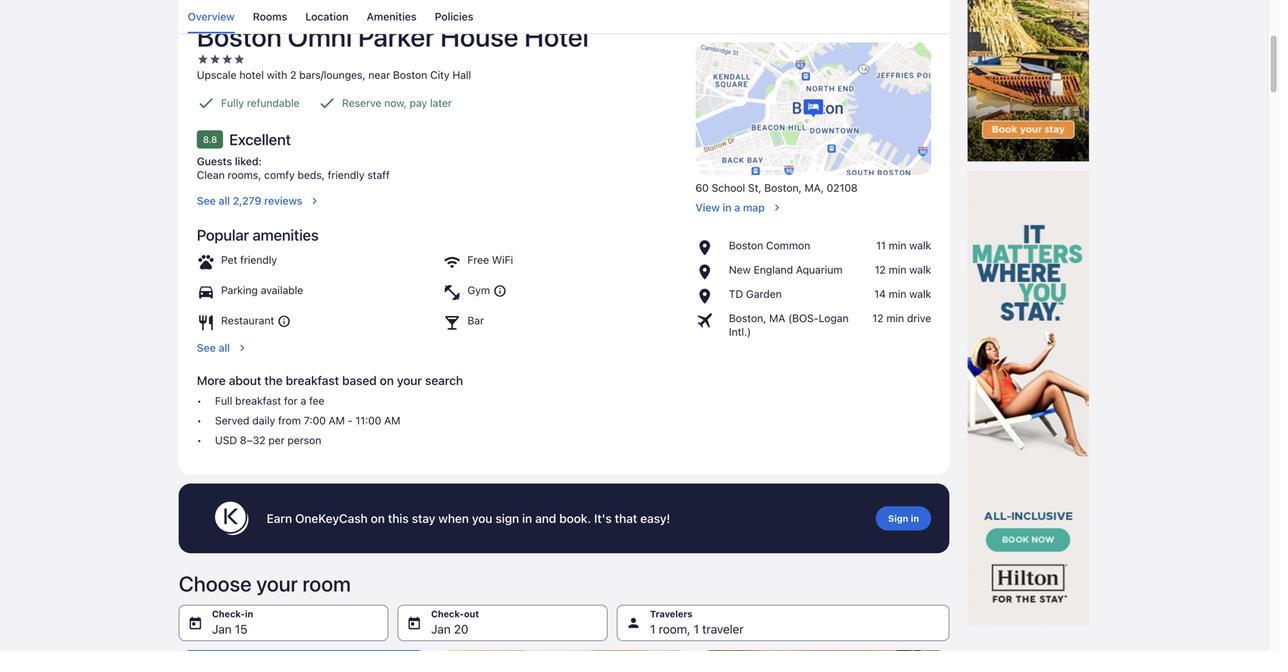 Task type: describe. For each thing, give the bounding box(es) containing it.
now,
[[384, 97, 407, 109]]

min for 12 min drive
[[887, 312, 904, 325]]

td garden
[[729, 288, 782, 300]]

choose your room
[[179, 572, 351, 597]]

liked:
[[235, 155, 262, 168]]

td
[[729, 288, 743, 300]]

sign
[[496, 512, 519, 526]]

what's around
[[696, 15, 796, 33]]

free wifi
[[468, 254, 513, 266]]

common
[[766, 239, 811, 252]]

gym button
[[468, 284, 507, 299]]

boston common
[[729, 239, 811, 252]]

bars/lounges,
[[299, 69, 366, 81]]

ma,
[[805, 182, 824, 194]]

overview link
[[188, 0, 235, 33]]

usd 8–32 per person list item
[[197, 434, 678, 448]]

served daily from 7:00 am - 11:00 am
[[215, 415, 401, 427]]

restaurant
[[221, 314, 274, 327]]

xsmall image
[[197, 53, 209, 65]]

excellent
[[229, 130, 291, 148]]

overview
[[188, 10, 235, 23]]

bar
[[468, 314, 484, 327]]

pay
[[410, 97, 427, 109]]

new england aquarium
[[729, 264, 843, 276]]

0 vertical spatial your
[[397, 374, 422, 388]]

earn
[[267, 512, 292, 526]]

choose
[[179, 572, 252, 597]]

list containing boston common
[[696, 239, 932, 339]]

medium image for view in a map button
[[771, 202, 783, 214]]

wifi
[[492, 254, 513, 266]]

sign in link
[[876, 507, 932, 531]]

walk for 11 min walk
[[910, 239, 932, 252]]

medium image
[[309, 195, 321, 207]]

near
[[369, 69, 390, 81]]

more about the breakfast based on your search
[[197, 374, 463, 388]]

hall
[[453, 69, 471, 81]]

see all
[[197, 342, 230, 354]]

popular
[[197, 226, 249, 244]]

boston, inside boston, ma (bos-logan intl.)
[[729, 312, 767, 325]]

positive theme image for reserve now, pay later
[[318, 94, 336, 112]]

what's
[[696, 15, 744, 33]]

view in a map button
[[696, 195, 932, 215]]

usd
[[215, 434, 237, 447]]

jan for jan 20
[[431, 623, 451, 637]]

reviews
[[264, 195, 303, 207]]

0 horizontal spatial in
[[522, 512, 532, 526]]

20
[[454, 623, 469, 637]]

parking available
[[221, 284, 303, 297]]

intl.)
[[729, 326, 751, 338]]

2,279
[[233, 195, 261, 207]]

guests
[[197, 155, 232, 168]]

walk for 14 min walk
[[910, 288, 932, 300]]

stay
[[412, 512, 436, 526]]

full breakfast for a fee
[[215, 395, 325, 407]]

8–32
[[240, 434, 266, 447]]

0 horizontal spatial friendly
[[240, 254, 277, 266]]

hotel
[[239, 69, 264, 81]]

airport image
[[696, 312, 723, 330]]

2
[[290, 69, 297, 81]]

beds,
[[298, 169, 325, 181]]

boston for boston common
[[729, 239, 764, 252]]

14 min walk
[[875, 288, 932, 300]]

a inside 'list item'
[[301, 395, 306, 407]]

boston for boston omni parker house hotel
[[197, 20, 282, 52]]

aquarium
[[796, 264, 843, 276]]

upscale
[[197, 69, 237, 81]]

new
[[729, 264, 751, 276]]

served
[[215, 415, 250, 427]]

theme default image for gym
[[493, 284, 507, 298]]

12 min walk
[[875, 264, 932, 276]]

around
[[748, 15, 796, 33]]

2 am from the left
[[384, 415, 401, 427]]

jan 20
[[431, 623, 469, 637]]

14
[[875, 288, 886, 300]]

book.
[[560, 512, 591, 526]]

free
[[468, 254, 489, 266]]

3 xsmall image from the left
[[233, 53, 246, 65]]

house
[[440, 20, 519, 52]]

school
[[712, 182, 745, 194]]

ma
[[769, 312, 786, 325]]

popular location image
[[696, 287, 723, 306]]

0 vertical spatial breakfast
[[286, 374, 339, 388]]

see all 2,279 reviews
[[197, 195, 303, 207]]

clean
[[197, 169, 225, 181]]

1 vertical spatial boston
[[393, 69, 427, 81]]

drive
[[907, 312, 932, 325]]

all for see all 2,279 reviews
[[219, 195, 230, 207]]

with
[[267, 69, 287, 81]]

see all button
[[197, 332, 678, 355]]

omni
[[288, 20, 352, 52]]

boston, ma (bos-logan intl.)
[[729, 312, 849, 338]]

reserve
[[342, 97, 382, 109]]

popular location image for boston
[[696, 239, 723, 257]]

popular location image for new
[[696, 263, 723, 281]]

usd 8–32 per person
[[215, 434, 321, 447]]

view in a map
[[696, 201, 765, 214]]

amenities
[[367, 10, 417, 23]]

positive theme image for fully refundable
[[197, 94, 215, 112]]

from
[[278, 415, 301, 427]]

in for sign
[[911, 514, 919, 524]]

theme default image for restaurant
[[277, 315, 291, 328]]

02108
[[827, 182, 858, 194]]

1 room, 1 traveler
[[650, 623, 744, 637]]

15
[[235, 623, 248, 637]]

friendly inside guests liked: clean rooms, comfy beds, friendly staff
[[328, 169, 365, 181]]



Task type: vqa. For each thing, say whether or not it's contained in the screenshot.
club
no



Task type: locate. For each thing, give the bounding box(es) containing it.
1 horizontal spatial friendly
[[328, 169, 365, 181]]

60
[[696, 182, 709, 194]]

gym
[[468, 284, 490, 297]]

restaurant button
[[221, 314, 291, 329]]

friendly left staff at top left
[[328, 169, 365, 181]]

parker
[[358, 20, 435, 52]]

2 see from the top
[[197, 342, 216, 354]]

see inside button
[[197, 195, 216, 207]]

min for 14 min walk
[[889, 288, 907, 300]]

2 positive theme image from the left
[[318, 94, 336, 112]]

all
[[219, 195, 230, 207], [219, 342, 230, 354]]

min up 14 min walk
[[889, 264, 907, 276]]

min for 11 min walk
[[889, 239, 907, 252]]

xsmall image
[[209, 53, 221, 65], [221, 53, 233, 65], [233, 53, 246, 65]]

2 jan from the left
[[431, 623, 451, 637]]

1 popular location image from the top
[[696, 239, 723, 257]]

easy!
[[641, 512, 670, 526]]

12 up 14 at the right of page
[[875, 264, 886, 276]]

about
[[229, 374, 261, 388]]

a right for
[[301, 395, 306, 407]]

jan left 15
[[212, 623, 232, 637]]

min for 12 min walk
[[889, 264, 907, 276]]

1 walk from the top
[[910, 239, 932, 252]]

2 vertical spatial walk
[[910, 288, 932, 300]]

1 horizontal spatial jan
[[431, 623, 451, 637]]

2 horizontal spatial boston
[[729, 239, 764, 252]]

0 horizontal spatial boston
[[197, 20, 282, 52]]

policies link
[[435, 0, 474, 33]]

0 horizontal spatial theme default image
[[277, 315, 291, 328]]

list
[[179, 0, 950, 33], [696, 239, 932, 339], [197, 394, 678, 448]]

1 see from the top
[[197, 195, 216, 207]]

breakfast inside full breakfast for a fee 'list item'
[[235, 395, 281, 407]]

on
[[380, 374, 394, 388], [371, 512, 385, 526]]

your
[[397, 374, 422, 388], [256, 572, 298, 597]]

jan 15
[[212, 623, 248, 637]]

0 horizontal spatial jan
[[212, 623, 232, 637]]

medium image for "see all" button
[[236, 342, 248, 354]]

walk for 12 min walk
[[910, 264, 932, 276]]

daily
[[252, 415, 275, 427]]

boston up hotel
[[197, 20, 282, 52]]

am left the -
[[329, 415, 345, 427]]

room
[[303, 572, 351, 597]]

popular location image
[[696, 239, 723, 257], [696, 263, 723, 281]]

0 vertical spatial all
[[219, 195, 230, 207]]

boston, up intl.)
[[729, 312, 767, 325]]

12 for 12 min walk
[[875, 264, 886, 276]]

2 horizontal spatial in
[[911, 514, 919, 524]]

2 xsmall image from the left
[[221, 53, 233, 65]]

1 vertical spatial all
[[219, 342, 230, 354]]

medium image down restaurant
[[236, 342, 248, 354]]

rooms link
[[253, 0, 287, 33]]

2 all from the top
[[219, 342, 230, 354]]

0 horizontal spatial positive theme image
[[197, 94, 215, 112]]

medium image
[[771, 202, 783, 214], [236, 342, 248, 354]]

jan for jan 15
[[212, 623, 232, 637]]

0 vertical spatial boston
[[197, 20, 282, 52]]

1 horizontal spatial breakfast
[[286, 374, 339, 388]]

boston
[[197, 20, 282, 52], [393, 69, 427, 81], [729, 239, 764, 252]]

excellent element
[[229, 130, 291, 149]]

england
[[754, 264, 793, 276]]

your up 'jan 15' button
[[256, 572, 298, 597]]

friendly down popular amenities
[[240, 254, 277, 266]]

fully refundable
[[221, 97, 300, 109]]

a
[[735, 201, 740, 214], [301, 395, 306, 407]]

0 vertical spatial list
[[179, 0, 950, 33]]

boston, right st,
[[765, 182, 802, 194]]

1 vertical spatial see
[[197, 342, 216, 354]]

served daily from 7:00 am - 11:00 am list item
[[197, 414, 678, 428]]

walk down 11 min walk at top right
[[910, 264, 932, 276]]

1 1 from the left
[[650, 623, 656, 637]]

in left and
[[522, 512, 532, 526]]

staff
[[368, 169, 390, 181]]

0 horizontal spatial a
[[301, 395, 306, 407]]

1 jan from the left
[[212, 623, 232, 637]]

1 horizontal spatial a
[[735, 201, 740, 214]]

1 vertical spatial breakfast
[[235, 395, 281, 407]]

hotel
[[524, 20, 589, 52]]

2 popular location image from the top
[[696, 263, 723, 281]]

see for see all 2,279 reviews
[[197, 195, 216, 207]]

1 vertical spatial boston,
[[729, 312, 767, 325]]

medium image inside "see all" button
[[236, 342, 248, 354]]

1 horizontal spatial your
[[397, 374, 422, 388]]

all left 2,279
[[219, 195, 230, 207]]

upscale hotel with 2 bars/lounges, near boston city hall
[[197, 69, 471, 81]]

2 vertical spatial boston
[[729, 239, 764, 252]]

1 horizontal spatial in
[[723, 201, 732, 214]]

map
[[743, 201, 765, 214]]

jan 20 button
[[398, 605, 608, 642]]

a inside button
[[735, 201, 740, 214]]

you
[[472, 512, 493, 526]]

reserve now, pay later
[[342, 97, 452, 109]]

sign
[[888, 514, 909, 524]]

1 am from the left
[[329, 415, 345, 427]]

0 horizontal spatial 1
[[650, 623, 656, 637]]

1 horizontal spatial positive theme image
[[318, 94, 336, 112]]

1 vertical spatial walk
[[910, 264, 932, 276]]

popular location image up popular location image on the right top
[[696, 263, 723, 281]]

see
[[197, 195, 216, 207], [197, 342, 216, 354]]

all inside button
[[219, 195, 230, 207]]

your up full breakfast for a fee 'list item'
[[397, 374, 422, 388]]

1 vertical spatial your
[[256, 572, 298, 597]]

boston inside list
[[729, 239, 764, 252]]

popular location image down view
[[696, 239, 723, 257]]

list containing full breakfast for a fee
[[197, 394, 678, 448]]

12
[[875, 264, 886, 276], [873, 312, 884, 325]]

1 vertical spatial on
[[371, 512, 385, 526]]

in right view
[[723, 201, 732, 214]]

location link
[[306, 0, 349, 33]]

search
[[425, 374, 463, 388]]

0 horizontal spatial your
[[256, 572, 298, 597]]

traveler
[[702, 623, 744, 637]]

2 walk from the top
[[910, 264, 932, 276]]

1 positive theme image from the left
[[197, 94, 215, 112]]

amenities link
[[367, 0, 417, 33]]

that
[[615, 512, 637, 526]]

1 right room,
[[694, 623, 699, 637]]

map image
[[696, 43, 932, 175]]

view
[[696, 201, 720, 214]]

in inside button
[[723, 201, 732, 214]]

1 horizontal spatial 1
[[694, 623, 699, 637]]

boston,
[[765, 182, 802, 194], [729, 312, 767, 325]]

1 vertical spatial list
[[696, 239, 932, 339]]

1 horizontal spatial boston
[[393, 69, 427, 81]]

1 horizontal spatial am
[[384, 415, 401, 427]]

60 school st, boston, ma, 02108
[[696, 182, 858, 194]]

friendly
[[328, 169, 365, 181], [240, 254, 277, 266]]

see down clean
[[197, 195, 216, 207]]

1
[[650, 623, 656, 637], [694, 623, 699, 637]]

on right based
[[380, 374, 394, 388]]

min left drive
[[887, 312, 904, 325]]

available
[[261, 284, 303, 297]]

3 walk from the top
[[910, 288, 932, 300]]

see inside button
[[197, 342, 216, 354]]

person
[[288, 434, 321, 447]]

1 vertical spatial 12
[[873, 312, 884, 325]]

1 room, 1 traveler button
[[617, 605, 950, 642]]

12 for 12 min drive
[[873, 312, 884, 325]]

it's
[[594, 512, 612, 526]]

theme default image right 'gym'
[[493, 284, 507, 298]]

0 vertical spatial on
[[380, 374, 394, 388]]

7:00
[[304, 415, 326, 427]]

jan 15 button
[[179, 605, 389, 642]]

1 all from the top
[[219, 195, 230, 207]]

2 1 from the left
[[694, 623, 699, 637]]

all up "more"
[[219, 342, 230, 354]]

when
[[439, 512, 469, 526]]

medium image inside view in a map button
[[771, 202, 783, 214]]

theme default image
[[493, 284, 507, 298], [277, 315, 291, 328]]

0 vertical spatial 12
[[875, 264, 886, 276]]

12 down 14 at the right of page
[[873, 312, 884, 325]]

in inside "link"
[[911, 514, 919, 524]]

positive theme image left fully
[[197, 94, 215, 112]]

and
[[535, 512, 556, 526]]

0 vertical spatial a
[[735, 201, 740, 214]]

0 horizontal spatial am
[[329, 415, 345, 427]]

min right 11 on the right top of the page
[[889, 239, 907, 252]]

earn onekeycash on this stay when you sign in and book. it's that easy!
[[267, 512, 670, 526]]

garden
[[746, 288, 782, 300]]

boston up pay
[[393, 69, 427, 81]]

11
[[877, 239, 886, 252]]

1 xsmall image from the left
[[209, 53, 221, 65]]

see up "more"
[[197, 342, 216, 354]]

sign in
[[888, 514, 919, 524]]

theme default image inside gym button
[[493, 284, 507, 298]]

for
[[284, 395, 298, 407]]

0 vertical spatial medium image
[[771, 202, 783, 214]]

all for see all
[[219, 342, 230, 354]]

0 horizontal spatial medium image
[[236, 342, 248, 354]]

1 vertical spatial popular location image
[[696, 263, 723, 281]]

medium image down the 60 school st, boston, ma, 02108
[[771, 202, 783, 214]]

positive theme image
[[197, 94, 215, 112], [318, 94, 336, 112]]

per
[[268, 434, 285, 447]]

theme default image inside restaurant button
[[277, 315, 291, 328]]

1 horizontal spatial theme default image
[[493, 284, 507, 298]]

0 vertical spatial walk
[[910, 239, 932, 252]]

11 min walk
[[877, 239, 932, 252]]

walk up drive
[[910, 288, 932, 300]]

am right 11:00
[[384, 415, 401, 427]]

on left "this"
[[371, 512, 385, 526]]

0 vertical spatial boston,
[[765, 182, 802, 194]]

in right sign
[[911, 514, 919, 524]]

0 vertical spatial see
[[197, 195, 216, 207]]

theme default image down available
[[277, 315, 291, 328]]

1 horizontal spatial medium image
[[771, 202, 783, 214]]

full breakfast for a fee list item
[[197, 394, 678, 408]]

walk up 12 min walk
[[910, 239, 932, 252]]

refundable
[[247, 97, 300, 109]]

1 vertical spatial theme default image
[[277, 315, 291, 328]]

0 vertical spatial theme default image
[[493, 284, 507, 298]]

amenities
[[253, 226, 319, 244]]

(bos-
[[789, 312, 819, 325]]

pet friendly
[[221, 254, 277, 266]]

fee
[[309, 395, 325, 407]]

1 vertical spatial a
[[301, 395, 306, 407]]

onekeycash
[[295, 512, 368, 526]]

breakfast up "daily"
[[235, 395, 281, 407]]

1 left room,
[[650, 623, 656, 637]]

in for view
[[723, 201, 732, 214]]

this
[[388, 512, 409, 526]]

positive theme image down bars/lounges,
[[318, 94, 336, 112]]

a left map
[[735, 201, 740, 214]]

jan left the 20
[[431, 623, 451, 637]]

0 vertical spatial friendly
[[328, 169, 365, 181]]

0 vertical spatial popular location image
[[696, 239, 723, 257]]

full
[[215, 395, 232, 407]]

later
[[430, 97, 452, 109]]

all inside button
[[219, 342, 230, 354]]

policies
[[435, 10, 474, 23]]

list containing overview
[[179, 0, 950, 33]]

walk
[[910, 239, 932, 252], [910, 264, 932, 276], [910, 288, 932, 300]]

1 vertical spatial friendly
[[240, 254, 277, 266]]

12 min drive
[[873, 312, 932, 325]]

0 horizontal spatial breakfast
[[235, 395, 281, 407]]

boston up 'new'
[[729, 239, 764, 252]]

see for see all
[[197, 342, 216, 354]]

2 vertical spatial list
[[197, 394, 678, 448]]

see all 2,279 reviews button
[[197, 188, 678, 208]]

breakfast up fee
[[286, 374, 339, 388]]

based
[[342, 374, 377, 388]]

the
[[264, 374, 283, 388]]

1 vertical spatial medium image
[[236, 342, 248, 354]]

min right 14 at the right of page
[[889, 288, 907, 300]]



